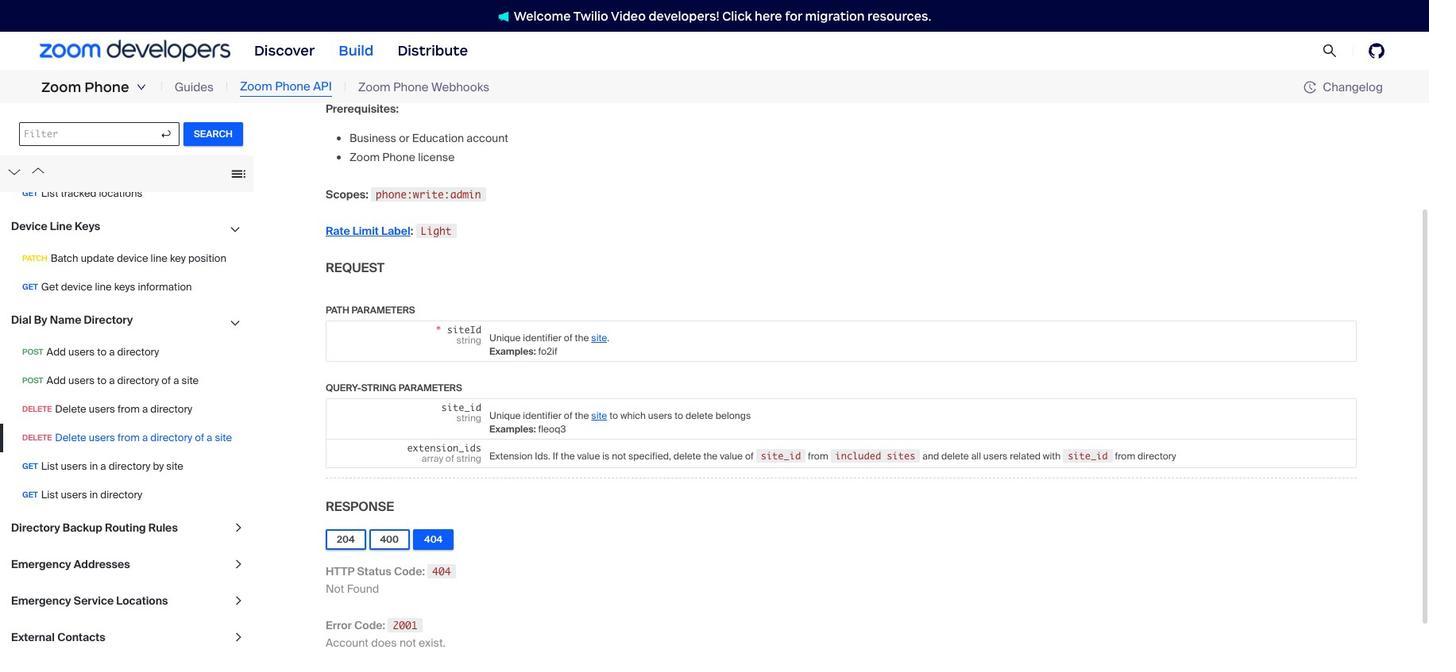 Task type: describe. For each thing, give the bounding box(es) containing it.
guides
[[175, 79, 214, 95]]

404 inside button
[[424, 534, 443, 546]]

video
[[611, 8, 646, 23]]

path
[[326, 304, 350, 317]]

zoom phone webhooks
[[358, 79, 489, 95]]

string
[[361, 382, 396, 395]]

welcome twilio video developers! click here for migration resources.
[[514, 8, 931, 23]]

zoom phone
[[41, 79, 129, 96]]

400
[[380, 534, 399, 546]]

zoom for zoom phone webhooks
[[358, 79, 391, 95]]

does
[[371, 636, 397, 650]]

code: inside error code: 2001 account does not exist.
[[354, 619, 385, 633]]

2001
[[393, 619, 418, 632]]

webhooks
[[431, 79, 489, 95]]

developers!
[[649, 8, 720, 23]]

changelog link
[[1304, 79, 1383, 95]]

twilio
[[573, 8, 608, 23]]

path parameters
[[326, 304, 415, 317]]

zoom phone webhooks link
[[358, 78, 489, 96]]

response
[[326, 499, 394, 515]]

400 button
[[369, 530, 410, 550]]

down image
[[136, 83, 146, 92]]

exist.
[[419, 636, 446, 650]]

here
[[755, 8, 782, 23]]

phone for zoom phone webhooks
[[393, 79, 429, 95]]

query-
[[326, 382, 361, 395]]

http
[[326, 565, 355, 579]]

query-string parameters
[[326, 382, 462, 395]]



Task type: locate. For each thing, give the bounding box(es) containing it.
for
[[785, 8, 802, 23]]

api
[[313, 79, 332, 95]]

code:
[[394, 565, 425, 579], [354, 619, 385, 633]]

1 horizontal spatial zoom
[[240, 79, 272, 95]]

error
[[326, 619, 352, 633]]

changelog
[[1323, 79, 1383, 95]]

zoom phone api
[[240, 79, 332, 95]]

github image
[[1369, 43, 1385, 59]]

parameters right string
[[399, 382, 462, 395]]

0 horizontal spatial phone
[[84, 79, 129, 96]]

phone inside "link"
[[275, 79, 310, 95]]

1 phone from the left
[[84, 79, 129, 96]]

history image
[[1304, 81, 1323, 94], [1304, 81, 1317, 94]]

parameters right path
[[352, 304, 415, 317]]

1 vertical spatial parameters
[[399, 382, 462, 395]]

0 vertical spatial 404
[[424, 534, 443, 546]]

notification image
[[498, 11, 514, 22], [498, 11, 509, 22]]

404
[[424, 534, 443, 546], [432, 565, 451, 578]]

2 horizontal spatial zoom
[[358, 79, 391, 95]]

2 phone from the left
[[275, 79, 310, 95]]

0 vertical spatial parameters
[[352, 304, 415, 317]]

welcome twilio video developers! click here for migration resources. link
[[482, 8, 947, 24]]

parameters
[[352, 304, 415, 317], [399, 382, 462, 395]]

3 zoom from the left
[[358, 79, 391, 95]]

code: inside http status code: 404 not found
[[394, 565, 425, 579]]

3 phone from the left
[[393, 79, 429, 95]]

phone left api on the top left of the page
[[275, 79, 310, 95]]

github image
[[1369, 43, 1385, 59]]

0 horizontal spatial code:
[[354, 619, 385, 633]]

phone for zoom phone api
[[275, 79, 310, 95]]

zoom for zoom phone
[[41, 79, 81, 96]]

0 vertical spatial code:
[[394, 565, 425, 579]]

1 horizontal spatial phone
[[275, 79, 310, 95]]

code: right status
[[394, 565, 425, 579]]

not
[[400, 636, 416, 650]]

code: up does
[[354, 619, 385, 633]]

1 horizontal spatial code:
[[394, 565, 425, 579]]

resources.
[[868, 8, 931, 23]]

guides link
[[175, 78, 214, 96]]

1 vertical spatial code:
[[354, 619, 385, 633]]

account
[[326, 636, 369, 650]]

204
[[337, 534, 355, 546]]

404 right 400 button
[[424, 534, 443, 546]]

not
[[326, 582, 344, 596]]

welcome
[[514, 8, 571, 23]]

2 horizontal spatial phone
[[393, 79, 429, 95]]

zoom phone api link
[[240, 78, 332, 97]]

error code: 2001 account does not exist.
[[326, 619, 446, 650]]

search image
[[1323, 44, 1337, 58], [1323, 44, 1337, 58]]

404 down 404 button on the bottom left of page
[[432, 565, 451, 578]]

phone
[[84, 79, 129, 96], [275, 79, 310, 95], [393, 79, 429, 95]]

zoom
[[41, 79, 81, 96], [240, 79, 272, 95], [358, 79, 391, 95]]

phone for zoom phone
[[84, 79, 129, 96]]

found
[[347, 582, 379, 596]]

zoom inside "link"
[[240, 79, 272, 95]]

1 vertical spatial 404
[[432, 565, 451, 578]]

click
[[722, 8, 752, 23]]

status
[[357, 565, 392, 579]]

migration
[[805, 8, 865, 23]]

0 horizontal spatial zoom
[[41, 79, 81, 96]]

zoom for zoom phone api
[[240, 79, 272, 95]]

phone left down "image"
[[84, 79, 129, 96]]

2 zoom from the left
[[240, 79, 272, 95]]

request
[[326, 260, 385, 276]]

http status code: 404 not found
[[326, 565, 451, 596]]

1 zoom from the left
[[41, 79, 81, 96]]

phone left webhooks
[[393, 79, 429, 95]]

404 inside http status code: 404 not found
[[432, 565, 451, 578]]

404 button
[[413, 530, 454, 550]]

zoom developer logo image
[[40, 40, 230, 62]]

204 button
[[326, 530, 366, 550]]



